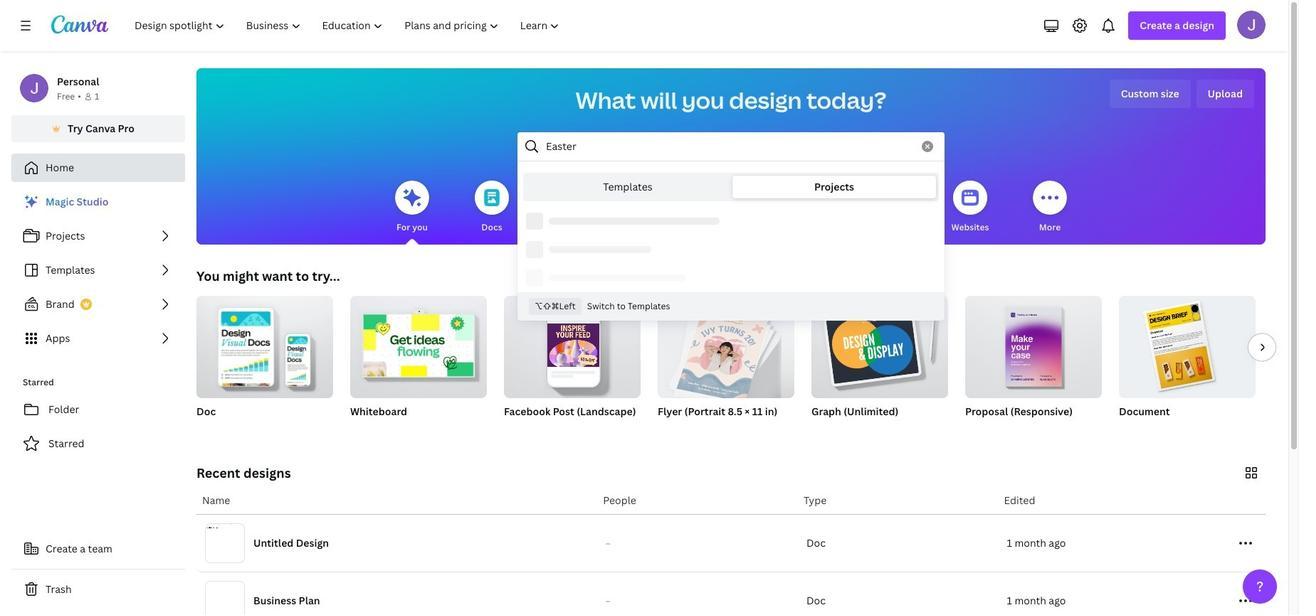 Task type: locate. For each thing, give the bounding box(es) containing it.
top level navigation element
[[125, 11, 572, 40]]

group
[[197, 290, 333, 437], [197, 290, 333, 399], [350, 290, 487, 437], [350, 290, 487, 399], [965, 290, 1102, 437], [965, 290, 1102, 399], [1119, 290, 1256, 437], [1119, 290, 1256, 399], [504, 296, 641, 437], [504, 296, 641, 399], [658, 296, 795, 437], [658, 296, 795, 403], [812, 296, 948, 437], [812, 296, 948, 399]]

Search search field
[[546, 133, 913, 160]]

list
[[11, 188, 185, 353]]

jacob simon image
[[1237, 11, 1266, 39]]

None search field
[[518, 132, 945, 321]]



Task type: vqa. For each thing, say whether or not it's contained in the screenshot.
Search Box
yes



